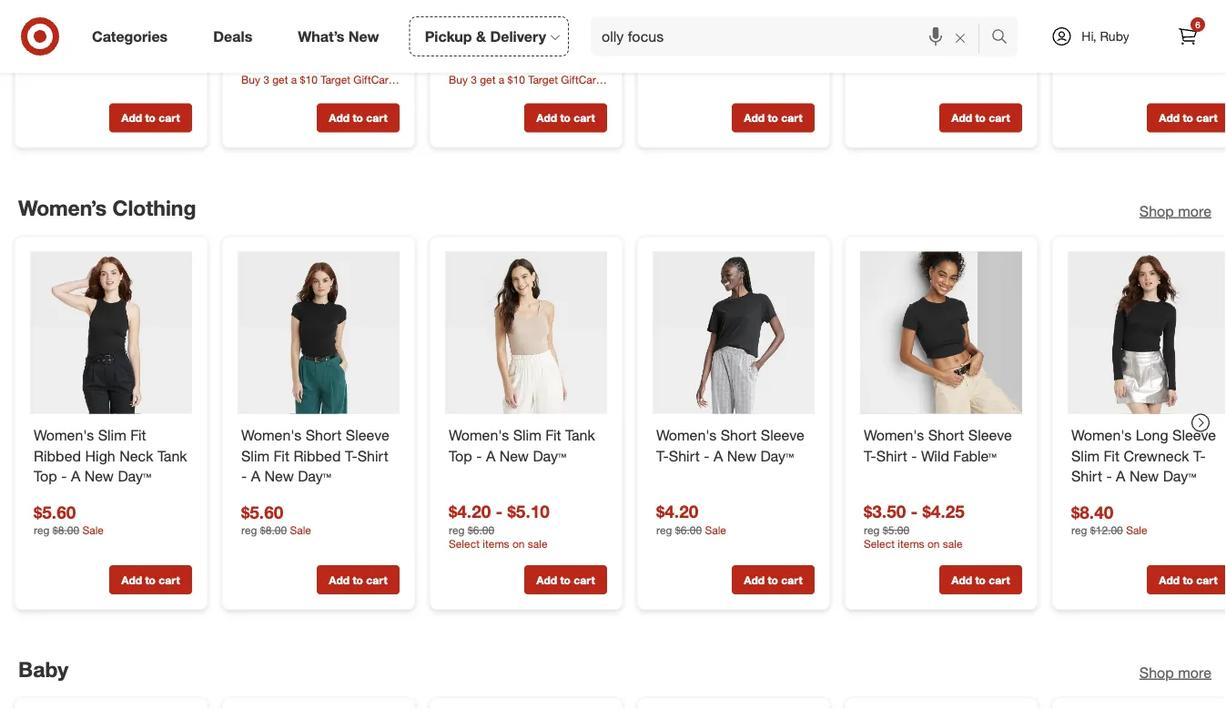 Task type: describe. For each thing, give the bounding box(es) containing it.
women's for women's short sleeve t-shirt - wild fable™
[[864, 426, 924, 444]]

$12.00
[[1090, 523, 1123, 537]]

day™ inside women's slim fit tank top - a new day™
[[533, 447, 566, 465]]

select for $4.20
[[449, 536, 480, 550]]

$7.99 for $7.99 - $39.99
[[449, 47, 491, 68]]

fit inside women's long sleeve slim fit crewneck t- shirt - a new day™
[[1104, 447, 1120, 465]]

new inside women's short sleeve t-shirt - a new day™
[[727, 447, 756, 465]]

sale for crewneck
[[1126, 523, 1148, 537]]

deals
[[213, 27, 252, 45]]

- inside women's slim fit tank top - a new day™
[[476, 447, 482, 465]]

women's
[[18, 195, 107, 221]]

- inside $4.20 - $5.10 reg $6.00 select items on sale
[[496, 501, 503, 522]]

$39.99
[[508, 47, 559, 68]]

sale for $4.20 - $5.10
[[528, 536, 548, 550]]

$4.20 for reg
[[656, 501, 698, 522]]

delivery
[[490, 27, 546, 45]]

women's short sleeve t-shirt - wild fable™
[[864, 426, 1012, 465]]

more for women's clothing
[[1178, 202, 1212, 220]]

a inside women's slim fit tank top - a new day™
[[486, 447, 495, 465]]

day™ for women's long sleeve slim fit crewneck t- shirt - a new day™
[[1163, 468, 1196, 485]]

- inside the women's slim fit ribbed high neck tank top - a new day™
[[61, 468, 67, 485]]

new inside the women's slim fit ribbed high neck tank top - a new day™
[[84, 468, 114, 485]]

hi,
[[1082, 28, 1097, 44]]

short for $5.60
[[306, 426, 342, 444]]

what's new
[[298, 27, 379, 45]]

women's for women's slim fit tank top - a new day™
[[449, 426, 509, 444]]

women's long sleeve slim fit crewneck t- shirt - a new day™
[[1071, 426, 1216, 485]]

6
[[1195, 19, 1201, 30]]

&
[[476, 27, 486, 45]]

crewneck
[[1124, 447, 1189, 465]]

women's for women's short sleeve slim fit ribbed t-shirt - a new day™
[[241, 426, 302, 444]]

what's new link
[[282, 16, 402, 56]]

$4.20 - $5.10 reg $6.00 select items on sale
[[449, 501, 550, 550]]

women's short sleeve t-shirt - a new day™ link
[[656, 425, 811, 466]]

reg for women's slim fit ribbed high neck tank top - a new day™
[[34, 523, 50, 537]]

$7.99 for $7.99 - $19.99
[[864, 47, 906, 68]]

sale for -
[[705, 523, 726, 536]]

t- inside "women's short sleeve t-shirt - wild fable™"
[[864, 447, 876, 465]]

$5.60 reg $8.00 sale for women's slim fit ribbed high neck tank top - a new day™
[[34, 502, 104, 537]]

shop more button for baby
[[1140, 662, 1212, 683]]

women's slim fit ribbed high neck tank top - a new day™
[[34, 426, 187, 485]]

$0.89
[[656, 47, 698, 68]]

- inside "women's short sleeve t-shirt - wild fable™"
[[911, 447, 917, 465]]

a inside women's short sleeve t-shirt - a new day™
[[714, 447, 723, 465]]

shirt inside women's short sleeve slim fit ribbed t-shirt - a new day™
[[358, 447, 388, 465]]

women's long sleeve slim fit crewneck t- shirt - a new day™ link
[[1071, 425, 1226, 487]]

women's for women's long sleeve slim fit crewneck t- shirt - a new day™
[[1071, 426, 1132, 444]]

slim inside the women's slim fit ribbed high neck tank top - a new day™
[[98, 426, 126, 444]]

$5.60 for women's short sleeve slim fit ribbed t-shirt - a new day™
[[241, 502, 283, 523]]

ribbed inside women's short sleeve slim fit ribbed t-shirt - a new day™
[[293, 447, 341, 465]]

women's for women's short sleeve t-shirt - a new day™
[[656, 426, 717, 444]]

short for $3.50 - $4.25
[[928, 426, 964, 444]]

more for baby
[[1178, 664, 1212, 682]]

day™ inside women's short sleeve t-shirt - a new day™
[[761, 447, 794, 465]]

6 link
[[1168, 16, 1208, 56]]

new inside women's long sleeve slim fit crewneck t- shirt - a new day™
[[1130, 468, 1159, 485]]

wild
[[921, 447, 949, 465]]

$8.40
[[1071, 502, 1114, 523]]

fable™
[[953, 447, 997, 465]]

shop more for baby
[[1140, 664, 1212, 682]]

select for $3.50
[[864, 536, 895, 550]]

short for $4.20
[[721, 426, 757, 444]]

$19.99
[[923, 47, 974, 68]]

$8.00 for women's slim fit ribbed high neck tank top - a new day™
[[53, 523, 79, 537]]

shirt inside women's long sleeve slim fit crewneck t- shirt - a new day™
[[1071, 468, 1102, 485]]

shop more button for women's clothing
[[1140, 201, 1212, 222]]

women's short sleeve slim fit ribbed t-shirt - a new day™
[[241, 426, 389, 485]]

women's clothing
[[18, 195, 196, 221]]

top inside the women's slim fit ribbed high neck tank top - a new day™
[[34, 468, 57, 485]]

reg for women's short sleeve slim fit ribbed t-shirt - a new day™
[[241, 523, 257, 537]]

categories link
[[76, 16, 190, 56]]

what's
[[298, 27, 344, 45]]

sale for $3.50 - $4.25
[[943, 536, 963, 550]]



Task type: locate. For each thing, give the bounding box(es) containing it.
sale down women's short sleeve slim fit ribbed t-shirt - a new day™
[[290, 523, 311, 537]]

$5.60 reg $8.00 sale down high
[[34, 502, 104, 537]]

0 horizontal spatial $4.20
[[449, 501, 491, 522]]

women's short sleeve t-shirt - a new day™ image
[[653, 252, 815, 414], [653, 252, 815, 414]]

2 shop more button from the top
[[1140, 662, 1212, 683]]

t- inside women's short sleeve t-shirt - a new day™
[[656, 447, 669, 465]]

$4.20 reg $6.00 sale
[[656, 501, 726, 536]]

reg inside the $8.40 reg $12.00 sale
[[1071, 523, 1087, 537]]

women's slim fit tank top - a new day™
[[449, 426, 595, 465]]

1 items from the left
[[483, 536, 509, 550]]

day™
[[533, 447, 566, 465], [761, 447, 794, 465], [118, 468, 151, 485], [298, 468, 331, 485], [1163, 468, 1196, 485]]

0 vertical spatial more
[[1178, 202, 1212, 220]]

sleeve for $3.50 - $4.25
[[968, 426, 1012, 444]]

sleeve for $8.40
[[1173, 426, 1216, 444]]

women's long sleeve slim fit crewneck t-shirt - a new day™ image
[[1068, 252, 1226, 414], [1068, 252, 1226, 414]]

reg for women's short sleeve t-shirt - a new day™
[[656, 523, 672, 536]]

day™ inside the women's slim fit ribbed high neck tank top - a new day™
[[118, 468, 151, 485]]

short inside "women's short sleeve t-shirt - wild fable™"
[[928, 426, 964, 444]]

shirt inside "women's short sleeve t-shirt - wild fable™"
[[876, 447, 907, 465]]

slim inside women's long sleeve slim fit crewneck t- shirt - a new day™
[[1071, 447, 1100, 465]]

1 more from the top
[[1178, 202, 1212, 220]]

1 horizontal spatial $5.60 reg $8.00 sale
[[241, 502, 311, 537]]

0 vertical spatial top
[[449, 447, 472, 465]]

$7.99 left $19.99
[[864, 47, 906, 68]]

- inside women's short sleeve t-shirt - a new day™
[[704, 447, 710, 465]]

select
[[449, 536, 480, 550], [864, 536, 895, 550]]

items for $3.50
[[898, 536, 925, 550]]

0 vertical spatial shop more button
[[1140, 201, 1212, 222]]

1 $4.20 from the left
[[449, 501, 491, 522]]

sale for ribbed
[[290, 523, 311, 537]]

items inside $4.20 - $5.10 reg $6.00 select items on sale
[[483, 536, 509, 550]]

$5.00
[[883, 523, 910, 536]]

cart
[[159, 111, 180, 125], [366, 111, 388, 125], [574, 111, 595, 125], [781, 111, 803, 125], [989, 111, 1010, 125], [1196, 111, 1218, 125], [159, 573, 180, 586], [366, 573, 388, 586], [574, 573, 595, 586], [781, 573, 803, 586], [989, 573, 1010, 586], [1196, 573, 1218, 586]]

day™ for women's short sleeve slim fit ribbed t-shirt - a new day™
[[298, 468, 331, 485]]

sale inside $4.20 - $5.10 reg $6.00 select items on sale
[[528, 536, 548, 550]]

1 sale from the left
[[705, 523, 726, 536]]

short inside women's short sleeve t-shirt - a new day™
[[721, 426, 757, 444]]

search
[[983, 29, 1027, 47]]

sleeve for $5.60
[[346, 426, 389, 444]]

1 vertical spatial shop more
[[1140, 664, 1212, 682]]

1 sale from the left
[[528, 536, 548, 550]]

shirt
[[358, 447, 388, 465], [669, 447, 700, 465], [876, 447, 907, 465], [1071, 468, 1102, 485]]

a inside women's short sleeve slim fit ribbed t-shirt - a new day™
[[251, 468, 260, 485]]

3 sale from the left
[[290, 523, 311, 537]]

on
[[512, 536, 525, 550], [928, 536, 940, 550]]

fit
[[130, 426, 146, 444], [546, 426, 561, 444], [274, 447, 289, 465], [1104, 447, 1120, 465]]

4 t- from the left
[[1193, 447, 1206, 465]]

$7.99
[[449, 47, 491, 68], [864, 47, 906, 68]]

shop
[[1140, 202, 1174, 220], [1140, 664, 1174, 682]]

add to cart
[[121, 111, 180, 125], [329, 111, 388, 125], [536, 111, 595, 125], [744, 111, 803, 125], [952, 111, 1010, 125], [1159, 111, 1218, 125], [121, 573, 180, 586], [329, 573, 388, 586], [536, 573, 595, 586], [744, 573, 803, 586], [952, 573, 1010, 586], [1159, 573, 1218, 586]]

-
[[81, 47, 88, 68], [496, 47, 503, 68], [703, 47, 710, 68], [911, 47, 918, 68], [476, 447, 482, 465], [704, 447, 710, 465], [911, 447, 917, 465], [61, 468, 67, 485], [241, 468, 247, 485], [1106, 468, 1112, 485], [496, 501, 503, 522], [911, 501, 918, 522]]

2 horizontal spatial short
[[928, 426, 964, 444]]

new
[[349, 27, 379, 45], [500, 447, 529, 465], [727, 447, 756, 465], [84, 468, 114, 485], [264, 468, 294, 485], [1130, 468, 1159, 485]]

women's for women's slim fit ribbed high neck tank top - a new day™
[[34, 426, 94, 444]]

1 on from the left
[[512, 536, 525, 550]]

fit inside women's slim fit tank top - a new day™
[[546, 426, 561, 444]]

0 horizontal spatial $5.60
[[34, 502, 76, 523]]

- inside women's long sleeve slim fit crewneck t- shirt - a new day™
[[1106, 468, 1112, 485]]

2 more from the top
[[1178, 664, 1212, 682]]

on down $4.25 on the bottom of the page
[[928, 536, 940, 550]]

1 horizontal spatial tank
[[565, 426, 595, 444]]

shop more button
[[1140, 201, 1212, 222], [1140, 662, 1212, 683]]

$1.49
[[715, 47, 757, 68]]

1 $5.60 from the left
[[34, 502, 76, 523]]

1 $7.99 from the left
[[449, 47, 491, 68]]

select inside $4.20 - $5.10 reg $6.00 select items on sale
[[449, 536, 480, 550]]

slim inside women's short sleeve slim fit ribbed t-shirt - a new day™
[[241, 447, 270, 465]]

3 women's from the left
[[449, 426, 509, 444]]

new inside women's slim fit tank top - a new day™
[[500, 447, 529, 465]]

1 ribbed from the left
[[34, 447, 81, 465]]

2 on from the left
[[928, 536, 940, 550]]

1 shop more from the top
[[1140, 202, 1212, 220]]

sale
[[705, 523, 726, 536], [82, 523, 104, 537], [290, 523, 311, 537], [1126, 523, 1148, 537]]

1 horizontal spatial $5.60
[[241, 502, 283, 523]]

0 horizontal spatial $8.00
[[53, 523, 79, 537]]

high
[[85, 447, 115, 465]]

6 reg from the left
[[1071, 523, 1087, 537]]

ribbed
[[34, 447, 81, 465], [293, 447, 341, 465]]

1 horizontal spatial ribbed
[[293, 447, 341, 465]]

on inside $4.20 - $5.10 reg $6.00 select items on sale
[[512, 536, 525, 550]]

tank inside the women's slim fit ribbed high neck tank top - a new day™
[[157, 447, 187, 465]]

reg inside $3.50 - $4.25 reg $5.00 select items on sale
[[864, 523, 880, 536]]

new inside women's short sleeve slim fit ribbed t-shirt - a new day™
[[264, 468, 294, 485]]

on for $5.10
[[512, 536, 525, 550]]

slim
[[98, 426, 126, 444], [513, 426, 541, 444], [241, 447, 270, 465], [1071, 447, 1100, 465]]

$5.60 reg $8.00 sale down women's short sleeve slim fit ribbed t-shirt - a new day™
[[241, 502, 311, 537]]

$4.20 inside $4.20 reg $6.00 sale
[[656, 501, 698, 522]]

fit inside women's short sleeve slim fit ribbed t-shirt - a new day™
[[274, 447, 289, 465]]

sale for neck
[[82, 523, 104, 537]]

4 women's from the left
[[656, 426, 717, 444]]

1 horizontal spatial items
[[898, 536, 925, 550]]

$5.60 reg $8.00 sale
[[34, 502, 104, 537], [241, 502, 311, 537]]

a for women's slim fit ribbed high neck tank top - a new day™
[[71, 468, 80, 485]]

$5.60 down the women's slim fit ribbed high neck tank top - a new day™
[[34, 502, 76, 523]]

0 horizontal spatial on
[[512, 536, 525, 550]]

a inside women's long sleeve slim fit crewneck t- shirt - a new day™
[[1116, 468, 1126, 485]]

a for women's short sleeve slim fit ribbed t-shirt - a new day™
[[251, 468, 260, 485]]

- inside women's short sleeve slim fit ribbed t-shirt - a new day™
[[241, 468, 247, 485]]

0 horizontal spatial short
[[306, 426, 342, 444]]

$6.00 inside $4.20 reg $6.00 sale
[[675, 523, 702, 536]]

women's inside the women's slim fit ribbed high neck tank top - a new day™
[[34, 426, 94, 444]]

pickup & delivery link
[[409, 16, 569, 56]]

more
[[1178, 202, 1212, 220], [1178, 664, 1212, 682]]

0 vertical spatial shop more
[[1140, 202, 1212, 220]]

clothing
[[112, 195, 196, 221]]

1 select from the left
[[449, 536, 480, 550]]

add to cart button
[[109, 103, 192, 133], [317, 103, 400, 133], [524, 103, 607, 133], [732, 103, 815, 133], [939, 103, 1022, 133], [1147, 103, 1226, 133], [109, 565, 192, 594], [317, 565, 400, 594], [524, 565, 607, 594], [732, 565, 815, 594], [939, 565, 1022, 594], [1147, 565, 1226, 594]]

$4.20 for -
[[449, 501, 491, 522]]

1 t- from the left
[[345, 447, 358, 465]]

shirt inside women's short sleeve t-shirt - a new day™
[[669, 447, 700, 465]]

sale down $4.25 on the bottom of the page
[[943, 536, 963, 550]]

sale down $5.10
[[528, 536, 548, 550]]

2 shop more from the top
[[1140, 664, 1212, 682]]

a for women's long sleeve slim fit crewneck t- shirt - a new day™
[[1116, 468, 1126, 485]]

women's slim fit tank top - a new day™ image
[[445, 252, 607, 414], [445, 252, 607, 414]]

1 horizontal spatial $4.20
[[656, 501, 698, 522]]

3 reg from the left
[[864, 523, 880, 536]]

$7.99 - $39.99
[[449, 47, 559, 68]]

items
[[483, 536, 509, 550], [898, 536, 925, 550]]

0 horizontal spatial items
[[483, 536, 509, 550]]

women's slim fit ribbed high neck tank top - a new day™ link
[[34, 425, 188, 487]]

women's inside women's long sleeve slim fit crewneck t- shirt - a new day™
[[1071, 426, 1132, 444]]

$4.20 down women's short sleeve t-shirt - a new day™
[[656, 501, 698, 522]]

sale down women's short sleeve t-shirt - a new day™
[[705, 523, 726, 536]]

ruby
[[1100, 28, 1129, 44]]

6 women's from the left
[[1071, 426, 1132, 444]]

2 sleeve from the left
[[761, 426, 804, 444]]

1 vertical spatial shop
[[1140, 664, 1174, 682]]

2 $5.60 from the left
[[241, 502, 283, 523]]

1 horizontal spatial top
[[449, 447, 472, 465]]

$6.00
[[468, 523, 494, 536], [675, 523, 702, 536]]

$5.60 down women's short sleeve slim fit ribbed t-shirt - a new day™
[[241, 502, 283, 523]]

on for $4.25
[[928, 536, 940, 550]]

$0.89 - $1.49
[[656, 47, 757, 68]]

- inside $3.50 - $4.25 reg $5.00 select items on sale
[[911, 501, 918, 522]]

3 sleeve from the left
[[968, 426, 1012, 444]]

a inside the women's slim fit ribbed high neck tank top - a new day™
[[71, 468, 80, 485]]

2 reg from the left
[[656, 523, 672, 536]]

3 t- from the left
[[864, 447, 876, 465]]

sale down high
[[82, 523, 104, 537]]

tank
[[565, 426, 595, 444], [157, 447, 187, 465]]

$5.10
[[508, 501, 550, 522]]

1 reg from the left
[[449, 523, 465, 536]]

$8.00
[[53, 523, 79, 537], [260, 523, 287, 537]]

women's short sleeve t-shirt - wild fable™ image
[[860, 252, 1022, 414], [860, 252, 1022, 414]]

top inside women's slim fit tank top - a new day™
[[449, 447, 472, 465]]

1 $8.00 from the left
[[53, 523, 79, 537]]

items down $3.50
[[898, 536, 925, 550]]

2 select from the left
[[864, 536, 895, 550]]

women's short sleeve t-shirt - a new day™
[[656, 426, 804, 465]]

$6.00 inside $4.20 - $5.10 reg $6.00 select items on sale
[[468, 523, 494, 536]]

shop more
[[1140, 202, 1212, 220], [1140, 664, 1212, 682]]

1 vertical spatial top
[[34, 468, 57, 485]]

$5.60
[[34, 502, 76, 523], [241, 502, 283, 523]]

1 women's from the left
[[34, 426, 94, 444]]

sale inside $4.20 reg $6.00 sale
[[705, 523, 726, 536]]

items down $5.10
[[483, 536, 509, 550]]

1 horizontal spatial on
[[928, 536, 940, 550]]

0 vertical spatial shop
[[1140, 202, 1174, 220]]

$8.00 for women's short sleeve slim fit ribbed t-shirt - a new day™
[[260, 523, 287, 537]]

hi, ruby
[[1082, 28, 1129, 44]]

sleeve
[[346, 426, 389, 444], [761, 426, 804, 444], [968, 426, 1012, 444], [1173, 426, 1216, 444]]

$4.25
[[923, 501, 965, 522]]

0 horizontal spatial select
[[449, 536, 480, 550]]

women's inside women's slim fit tank top - a new day™
[[449, 426, 509, 444]]

tank inside women's slim fit tank top - a new day™
[[565, 426, 595, 444]]

1 horizontal spatial $8.00
[[260, 523, 287, 537]]

$4.20 left $5.10
[[449, 501, 491, 522]]

sleeve for $4.20
[[761, 426, 804, 444]]

women's inside women's short sleeve slim fit ribbed t-shirt - a new day™
[[241, 426, 302, 444]]

1 horizontal spatial sale
[[943, 536, 963, 550]]

2 sale from the left
[[943, 536, 963, 550]]

2 sale from the left
[[82, 523, 104, 537]]

items inside $3.50 - $4.25 reg $5.00 select items on sale
[[898, 536, 925, 550]]

$3.50 - $4.25 reg $5.00 select items on sale
[[864, 501, 965, 550]]

5 women's from the left
[[864, 426, 924, 444]]

1 vertical spatial more
[[1178, 664, 1212, 682]]

1 shop more button from the top
[[1140, 201, 1212, 222]]

reg
[[449, 523, 465, 536], [656, 523, 672, 536], [864, 523, 880, 536], [34, 523, 50, 537], [241, 523, 257, 537], [1071, 523, 1087, 537]]

sleeve inside "women's short sleeve t-shirt - wild fable™"
[[968, 426, 1012, 444]]

women's
[[34, 426, 94, 444], [241, 426, 302, 444], [449, 426, 509, 444], [656, 426, 717, 444], [864, 426, 924, 444], [1071, 426, 1132, 444]]

top
[[449, 447, 472, 465], [34, 468, 57, 485]]

2 $7.99 from the left
[[864, 47, 906, 68]]

2 $4.20 from the left
[[656, 501, 698, 522]]

fit inside the women's slim fit ribbed high neck tank top - a new day™
[[130, 426, 146, 444]]

$5.60 reg $8.00 sale for women's short sleeve slim fit ribbed t-shirt - a new day™
[[241, 502, 311, 537]]

2 women's from the left
[[241, 426, 302, 444]]

$8.40 reg $12.00 sale
[[1071, 502, 1148, 537]]

sleeve inside women's long sleeve slim fit crewneck t- shirt - a new day™
[[1173, 426, 1216, 444]]

sleeve inside women's short sleeve t-shirt - a new day™
[[761, 426, 804, 444]]

0 horizontal spatial $7.99
[[449, 47, 491, 68]]

2 t- from the left
[[656, 447, 669, 465]]

What can we help you find? suggestions appear below search field
[[591, 16, 996, 56]]

shop for women's clothing
[[1140, 202, 1174, 220]]

pickup
[[425, 27, 472, 45]]

4 reg from the left
[[34, 523, 50, 537]]

2 shop from the top
[[1140, 664, 1174, 682]]

on inside $3.50 - $4.25 reg $5.00 select items on sale
[[928, 536, 940, 550]]

1 shop from the top
[[1140, 202, 1174, 220]]

5 reg from the left
[[241, 523, 257, 537]]

sale right the $12.00
[[1126, 523, 1148, 537]]

4 sale from the left
[[1126, 523, 1148, 537]]

women's short sleeve t-shirt - wild fable™ link
[[864, 425, 1019, 466]]

sale inside $3.50 - $4.25 reg $5.00 select items on sale
[[943, 536, 963, 550]]

2 ribbed from the left
[[293, 447, 341, 465]]

2 short from the left
[[721, 426, 757, 444]]

$4.99 - $15.99
[[34, 47, 144, 68]]

0 horizontal spatial $6.00
[[468, 523, 494, 536]]

2 $8.00 from the left
[[260, 523, 287, 537]]

reg inside $4.20 - $5.10 reg $6.00 select items on sale
[[449, 523, 465, 536]]

1 horizontal spatial select
[[864, 536, 895, 550]]

$15.99
[[92, 47, 144, 68]]

day™ inside women's long sleeve slim fit crewneck t- shirt - a new day™
[[1163, 468, 1196, 485]]

short inside women's short sleeve slim fit ribbed t-shirt - a new day™
[[306, 426, 342, 444]]

$4.20
[[449, 501, 491, 522], [656, 501, 698, 522]]

1 short from the left
[[306, 426, 342, 444]]

women's slim fit tank top - a new day™ link
[[449, 425, 604, 466]]

sleeve inside women's short sleeve slim fit ribbed t-shirt - a new day™
[[346, 426, 389, 444]]

t-
[[345, 447, 358, 465], [656, 447, 669, 465], [864, 447, 876, 465], [1193, 447, 1206, 465]]

$8.00 down the women's slim fit ribbed high neck tank top - a new day™
[[53, 523, 79, 537]]

day™ inside women's short sleeve slim fit ribbed t-shirt - a new day™
[[298, 468, 331, 485]]

1 vertical spatial shop more button
[[1140, 662, 1212, 683]]

a
[[486, 447, 495, 465], [714, 447, 723, 465], [71, 468, 80, 485], [251, 468, 260, 485], [1116, 468, 1126, 485]]

categories
[[92, 27, 168, 45]]

shop for baby
[[1140, 664, 1174, 682]]

neck
[[119, 447, 153, 465]]

0 horizontal spatial sale
[[528, 536, 548, 550]]

sale
[[528, 536, 548, 550], [943, 536, 963, 550]]

long
[[1136, 426, 1168, 444]]

women's short sleeve slim fit ribbed t-shirt - a new day™ image
[[238, 252, 400, 414], [238, 252, 400, 414]]

women's short sleeve slim fit ribbed t-shirt - a new day™ link
[[241, 425, 396, 487]]

items for $4.20
[[483, 536, 509, 550]]

$4.20 inside $4.20 - $5.10 reg $6.00 select items on sale
[[449, 501, 491, 522]]

3 short from the left
[[928, 426, 964, 444]]

1 $5.60 reg $8.00 sale from the left
[[34, 502, 104, 537]]

0 horizontal spatial top
[[34, 468, 57, 485]]

day™ for women's slim fit ribbed high neck tank top - a new day™
[[118, 468, 151, 485]]

$7.99 - $19.99
[[864, 47, 974, 68]]

$4.99
[[34, 47, 76, 68]]

1 horizontal spatial short
[[721, 426, 757, 444]]

$3.50
[[864, 501, 906, 522]]

women's slim fit ribbed high neck tank top - a new day™ image
[[30, 252, 192, 414], [30, 252, 192, 414]]

ribbed inside the women's slim fit ribbed high neck tank top - a new day™
[[34, 447, 81, 465]]

2 $6.00 from the left
[[675, 523, 702, 536]]

reg inside $4.20 reg $6.00 sale
[[656, 523, 672, 536]]

0 vertical spatial tank
[[565, 426, 595, 444]]

search button
[[983, 16, 1027, 60]]

$8.00 down women's short sleeve slim fit ribbed t-shirt - a new day™
[[260, 523, 287, 537]]

women's inside "women's short sleeve t-shirt - wild fable™"
[[864, 426, 924, 444]]

$7.99 down &
[[449, 47, 491, 68]]

deals link
[[198, 16, 275, 56]]

2 $5.60 reg $8.00 sale from the left
[[241, 502, 311, 537]]

baby
[[18, 657, 69, 683]]

1 horizontal spatial $7.99
[[864, 47, 906, 68]]

1 $6.00 from the left
[[468, 523, 494, 536]]

1 sleeve from the left
[[346, 426, 389, 444]]

reg for women's long sleeve slim fit crewneck t- shirt - a new day™
[[1071, 523, 1087, 537]]

select inside $3.50 - $4.25 reg $5.00 select items on sale
[[864, 536, 895, 550]]

to
[[145, 111, 156, 125], [353, 111, 363, 125], [560, 111, 571, 125], [768, 111, 778, 125], [975, 111, 986, 125], [1183, 111, 1193, 125], [145, 573, 156, 586], [353, 573, 363, 586], [560, 573, 571, 586], [768, 573, 778, 586], [975, 573, 986, 586], [1183, 573, 1193, 586]]

0 horizontal spatial ribbed
[[34, 447, 81, 465]]

4 sleeve from the left
[[1173, 426, 1216, 444]]

t- inside women's long sleeve slim fit crewneck t- shirt - a new day™
[[1193, 447, 1206, 465]]

t- inside women's short sleeve slim fit ribbed t-shirt - a new day™
[[345, 447, 358, 465]]

pickup & delivery
[[425, 27, 546, 45]]

on down $5.10
[[512, 536, 525, 550]]

short
[[306, 426, 342, 444], [721, 426, 757, 444], [928, 426, 964, 444]]

0 horizontal spatial $5.60 reg $8.00 sale
[[34, 502, 104, 537]]

add
[[121, 111, 142, 125], [329, 111, 350, 125], [536, 111, 557, 125], [744, 111, 765, 125], [952, 111, 972, 125], [1159, 111, 1180, 125], [121, 573, 142, 586], [329, 573, 350, 586], [536, 573, 557, 586], [744, 573, 765, 586], [952, 573, 972, 586], [1159, 573, 1180, 586]]

women's inside women's short sleeve t-shirt - a new day™
[[656, 426, 717, 444]]

sale inside the $8.40 reg $12.00 sale
[[1126, 523, 1148, 537]]

slim inside women's slim fit tank top - a new day™
[[513, 426, 541, 444]]

2 items from the left
[[898, 536, 925, 550]]

shop more for women's clothing
[[1140, 202, 1212, 220]]

$5.60 for women's slim fit ribbed high neck tank top - a new day™
[[34, 502, 76, 523]]

0 horizontal spatial tank
[[157, 447, 187, 465]]

1 horizontal spatial $6.00
[[675, 523, 702, 536]]

1 vertical spatial tank
[[157, 447, 187, 465]]



Task type: vqa. For each thing, say whether or not it's contained in the screenshot.
2nd $6.00 from left
yes



